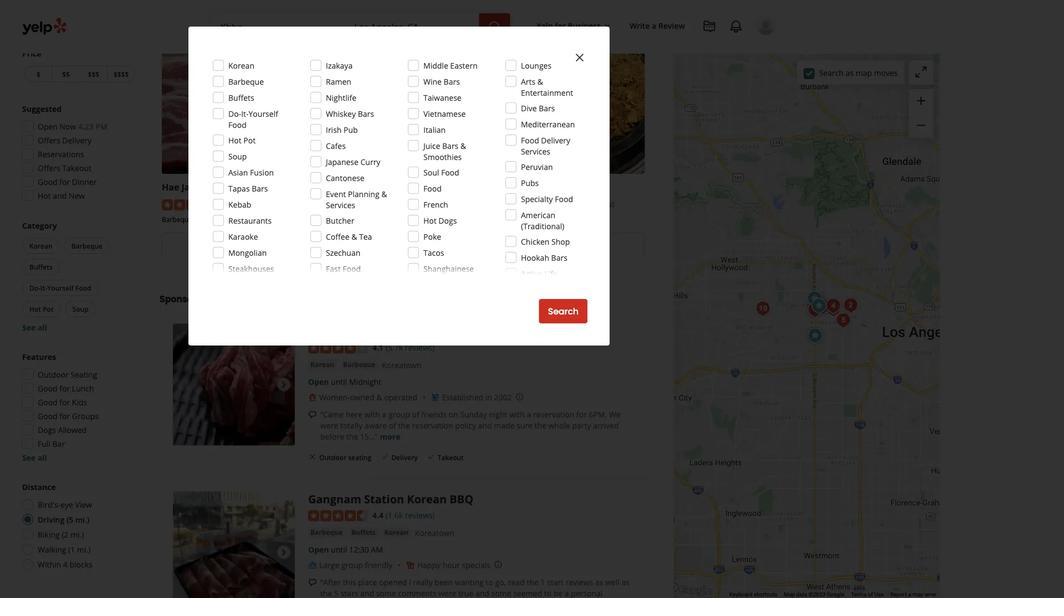 Task type: describe. For each thing, give the bounding box(es) containing it.
whole
[[549, 421, 570, 431]]

$$$ button
[[80, 66, 107, 83]]

outdoor for outdoor seating
[[319, 453, 347, 463]]

& inside the arts & entertainment
[[538, 76, 543, 87]]

1 horizontal spatial 4.1 star rating image
[[308, 343, 368, 354]]

hae
[[162, 182, 179, 194]]

full
[[38, 439, 50, 449]]

hot pot inside search dialog
[[228, 135, 256, 146]]

keyboard
[[729, 592, 753, 598]]

seating
[[71, 369, 97, 380]]

0 vertical spatial barbeque link
[[341, 360, 378, 371]]

a up aware on the bottom left of the page
[[382, 410, 386, 420]]

dive bars
[[521, 103, 555, 113]]

karaoke
[[228, 231, 258, 242]]

4.6 star rating image
[[490, 200, 550, 211]]

mi.) for walking (1 mi.)
[[77, 545, 91, 555]]

now inside barbeque, korean order now
[[407, 240, 426, 252]]

map for error
[[913, 592, 924, 598]]

expand map image
[[915, 65, 928, 79]]

tapas bars
[[228, 183, 268, 194]]

hookah bars
[[521, 253, 568, 263]]

fusion
[[250, 167, 274, 178]]

italian
[[424, 124, 446, 135]]

google image
[[677, 584, 713, 599]]

barbeque button inside group
[[64, 238, 110, 254]]

life
[[545, 269, 558, 279]]

1 horizontal spatial midnight
[[349, 377, 381, 388]]

yelp for business button
[[533, 16, 616, 35]]

4.4 star rating image
[[308, 511, 368, 522]]

barbeque button for the bottommost "barbeque" link
[[308, 528, 345, 539]]

groups
[[72, 411, 99, 422]]

until up large
[[331, 545, 347, 556]]

option group containing distance
[[19, 482, 137, 574]]

0 vertical spatial korean button
[[22, 238, 60, 254]]

opened
[[379, 578, 407, 588]]

the left 1
[[527, 578, 539, 588]]

reviews
[[566, 578, 593, 588]]

food down smoothies
[[441, 167, 459, 178]]

whiskey
[[326, 108, 356, 119]]

dive
[[521, 103, 537, 113]]

active life
[[521, 269, 558, 279]]

slideshow element for open until midnight
[[173, 324, 295, 446]]

1 vertical spatial dogs
[[38, 425, 56, 435]]

barbeque, inside barbeque, korean order now
[[326, 215, 358, 225]]

and right true
[[476, 589, 489, 599]]

& for event planning & services
[[382, 189, 387, 199]]

outdoor for outdoor seating
[[38, 369, 69, 380]]

delivery for offers delivery
[[62, 135, 92, 146]]

reviews) up restaurants
[[259, 199, 288, 210]]

songhak
[[490, 182, 529, 194]]

bars for dive bars
[[539, 103, 555, 113]]

reservations
[[38, 149, 84, 159]]

1 horizontal spatial to
[[544, 589, 552, 599]]

"after
[[320, 578, 341, 588]]

distance
[[22, 482, 56, 493]]

songhak korean bbq image
[[804, 288, 826, 310]]

hot down good for dinner
[[38, 190, 51, 201]]

bars for tapas bars
[[252, 183, 268, 194]]

hot up asian
[[228, 135, 242, 146]]

hookah
[[521, 253, 549, 263]]

midnight for songhak korean bbq
[[572, 258, 604, 269]]

0 horizontal spatial of
[[389, 421, 396, 431]]

services inside event planning & services
[[326, 200, 355, 210]]

2 some from the left
[[491, 589, 511, 599]]

am
[[371, 545, 383, 556]]

irish pub
[[326, 124, 358, 135]]

1 some from the left
[[376, 589, 396, 599]]

4.6 (397 reviews)
[[554, 199, 615, 210]]

0 horizontal spatial group
[[341, 561, 363, 571]]

search for search
[[548, 305, 579, 318]]

barbeque button for "barbeque" link to the top
[[341, 360, 378, 371]]

bird's-
[[38, 500, 61, 510]]

for for lunch
[[59, 383, 70, 394]]

see all button for category
[[22, 322, 47, 333]]

2 vertical spatial of
[[868, 592, 873, 598]]

gangnam station korean bbq
[[308, 492, 474, 508]]

do- inside button
[[29, 284, 40, 293]]

koreatown for (5.7k reviews)
[[382, 360, 422, 371]]

true
[[459, 589, 474, 599]]

sure
[[517, 421, 533, 431]]

until down shop
[[554, 258, 570, 269]]

1 vertical spatial takeout
[[438, 453, 464, 463]]

& left tea
[[352, 231, 357, 242]]

16 women owned v2 image
[[308, 394, 317, 403]]

were inside '"came here with a group of friends on sunday night with a reservation for 6pm. we were totally aware of the reservation policy and made sure the whole party arrived before the 15…"'
[[320, 421, 338, 431]]

pm inside group
[[96, 121, 107, 132]]

large group friendly
[[319, 561, 393, 571]]

user actions element
[[528, 14, 792, 82]]

the left 5
[[320, 589, 332, 599]]

hae jang chon
[[162, 182, 226, 194]]

projects image
[[703, 20, 716, 33]]

koreatown for (1.6k reviews)
[[415, 528, 455, 539]]

16 chevron down v2 image
[[603, 21, 612, 30]]

korean inside group
[[29, 241, 52, 251]]

next image for open until midnight
[[277, 379, 290, 392]]

view for chon
[[209, 240, 230, 252]]

barbeque, for hae
[[162, 215, 194, 225]]

hot dogs
[[424, 215, 457, 226]]

11:30
[[407, 258, 427, 269]]

soowon galbi kbbq restaurant image
[[833, 310, 855, 332]]

start
[[547, 578, 564, 588]]

korean button for the top korean "link"
[[308, 360, 337, 371]]

see all button for features
[[22, 453, 47, 463]]

fast food
[[326, 264, 361, 274]]

good for lunch
[[38, 383, 94, 394]]

do-it-yourself food inside button
[[29, 284, 91, 293]]

here
[[346, 410, 363, 420]]

asian fusion
[[228, 167, 274, 178]]

open until 12:30 am
[[308, 545, 383, 556]]

hanu korean bbq image
[[840, 295, 862, 317]]

see for features
[[22, 453, 36, 463]]

outdoor seating
[[38, 369, 97, 380]]

4:23
[[78, 121, 94, 132]]

1 with from the left
[[365, 410, 380, 420]]

bars for hookah bars
[[551, 253, 568, 263]]

dinner
[[72, 177, 97, 187]]

vietnamese
[[424, 108, 466, 119]]

12:30
[[349, 545, 369, 556]]

coffee & tea
[[326, 231, 372, 242]]

new
[[69, 190, 85, 201]]

dogs inside search dialog
[[439, 215, 457, 226]]

report a map error link
[[891, 592, 937, 598]]

until down order
[[389, 258, 405, 269]]

2 with from the left
[[510, 410, 525, 420]]

seating
[[348, 453, 372, 463]]

night
[[489, 410, 508, 420]]

1 horizontal spatial korean link
[[382, 528, 411, 539]]

barbeque, for songhak
[[490, 215, 522, 225]]

bars for whiskey bars
[[358, 108, 374, 119]]

0 horizontal spatial to
[[486, 578, 493, 588]]

pot inside search dialog
[[244, 135, 256, 146]]

& for women-owned & operated
[[377, 393, 382, 403]]

16 established in v2 image
[[431, 394, 440, 403]]

1 vertical spatial pm
[[429, 258, 441, 269]]

& for juice bars & smoothies
[[461, 141, 466, 151]]

reviews) for (4.1k reviews)
[[423, 199, 452, 210]]

do- inside search dialog
[[228, 108, 241, 119]]

buffets for the rightmost buffets button
[[351, 529, 376, 538]]

offers delivery
[[38, 135, 92, 146]]

until down mongolian
[[226, 258, 242, 269]]

owned
[[350, 393, 375, 403]]

"after this place opened i really been wanting to go, read the 1 start reviews as well as the 5 stars and some comments were true and some seemed to be a persona
[[320, 578, 630, 599]]

zoom in image
[[915, 94, 928, 108]]

hot pot inside button
[[29, 305, 54, 314]]

chon
[[203, 182, 226, 194]]

hot and new
[[38, 190, 85, 201]]

open now 4:23 pm
[[38, 121, 107, 132]]

features
[[22, 352, 56, 362]]

pub
[[344, 124, 358, 135]]

2 horizontal spatial as
[[846, 67, 854, 78]]

1 horizontal spatial open until midnight
[[308, 377, 381, 388]]

a inside "after this place opened i really been wanting to go, read the 1 start reviews as well as the 5 stars and some comments were true and some seemed to be a persona
[[565, 589, 569, 599]]

genwa korean bbq mid wilshire image
[[752, 298, 774, 320]]

outdoor seating
[[319, 453, 372, 463]]

full bar
[[38, 439, 65, 449]]

soup inside search dialog
[[228, 151, 247, 162]]

until up the women-
[[331, 377, 347, 388]]

group containing category
[[20, 220, 137, 333]]

french
[[424, 199, 448, 210]]

biking
[[38, 530, 60, 540]]

food inside do-it-yourself food
[[228, 119, 247, 130]]

yourself inside do-it-yourself food
[[249, 108, 278, 119]]

good for good for lunch
[[38, 383, 57, 394]]

in
[[485, 393, 492, 403]]

shanghainese
[[424, 264, 474, 274]]

search dialog
[[0, 0, 1064, 599]]

midnight for hae jang chon
[[244, 258, 276, 269]]

4.1 link
[[373, 342, 384, 353]]

all for category
[[38, 322, 47, 333]]

1 horizontal spatial of
[[412, 410, 419, 420]]

planning
[[348, 189, 380, 199]]

(5.7k reviews)
[[386, 343, 435, 353]]

reviews) for (1.6k reviews)
[[405, 511, 435, 521]]

curry
[[361, 157, 381, 167]]

google
[[827, 592, 845, 598]]

hot inside button
[[29, 305, 41, 314]]

reviews) right (397 at the top right of the page
[[585, 199, 615, 210]]

within
[[38, 560, 61, 570]]

(5.7k reviews) link
[[386, 342, 435, 353]]

be
[[554, 589, 563, 599]]

0 horizontal spatial now
[[60, 121, 76, 132]]

cafes
[[326, 141, 346, 151]]

0 vertical spatial reservation
[[533, 410, 574, 420]]

specials
[[462, 561, 491, 571]]

0 horizontal spatial bbq
[[450, 492, 474, 508]]

open for reservations
[[38, 121, 58, 132]]

previous image
[[177, 379, 191, 392]]

food inside do-it-yourself food button
[[75, 284, 91, 293]]

15…"
[[360, 432, 378, 443]]

pubs
[[521, 178, 539, 188]]

moves
[[874, 67, 898, 78]]

takeout inside group
[[62, 163, 91, 173]]

a up sure
[[527, 410, 531, 420]]

until 11:30 pm
[[389, 258, 441, 269]]

operated
[[384, 393, 417, 403]]

0 vertical spatial (5.7k
[[239, 199, 257, 210]]

walking (1 mi.)
[[38, 545, 91, 555]]

"came
[[320, 410, 344, 420]]

for for dinner
[[59, 177, 70, 187]]

ahgassi gopchang image
[[812, 296, 834, 318]]

$$ button
[[52, 66, 80, 83]]

for for business
[[555, 20, 566, 31]]



Task type: locate. For each thing, give the bounding box(es) containing it.
1 vertical spatial offers
[[38, 163, 60, 173]]

offers for offers delivery
[[38, 135, 60, 146]]

buffets inside search dialog
[[228, 92, 254, 103]]

write a review
[[630, 20, 685, 31]]

2 good from the top
[[38, 383, 57, 394]]

search down life
[[548, 305, 579, 318]]

american (traditional)
[[521, 210, 565, 231]]

1 horizontal spatial outdoor
[[319, 453, 347, 463]]

group down operated
[[388, 410, 410, 420]]

for for groups
[[59, 411, 70, 422]]

view business link for chon
[[162, 233, 317, 258]]

group containing suggested
[[19, 103, 137, 205]]

0 horizontal spatial with
[[365, 410, 380, 420]]

view for bbq
[[537, 240, 558, 252]]

as right well
[[622, 578, 630, 588]]

0 horizontal spatial delivery
[[62, 135, 92, 146]]

1 vertical spatial korean button
[[308, 360, 337, 371]]

map for moves
[[856, 67, 872, 78]]

barbeque inside search dialog
[[228, 76, 264, 87]]

1 horizontal spatial were
[[439, 589, 457, 599]]

pm down tacos
[[429, 258, 441, 269]]

all down full
[[38, 453, 47, 463]]

open for "came here with a group of friends on sunday night with a reservation for 6pm. we were totally aware of the reservation policy and made sure the whole party arrived before the 15…"
[[308, 377, 329, 388]]

map region
[[544, 0, 970, 599]]

2 vertical spatial buffets
[[351, 529, 376, 538]]

the up more 'link' at bottom
[[398, 421, 410, 431]]

1 horizontal spatial do-
[[228, 108, 241, 119]]

1 horizontal spatial 16 checkmark v2 image
[[427, 453, 436, 462]]

$
[[37, 70, 40, 79]]

previous image
[[177, 547, 191, 560]]

view business up hookah bars
[[537, 240, 598, 252]]

barbeque for barbeque button for "barbeque" link to the top
[[343, 361, 375, 370]]

all for features
[[38, 453, 47, 463]]

midnight down mongolian
[[244, 258, 276, 269]]

barbeque button
[[64, 238, 110, 254], [341, 360, 378, 371], [308, 528, 345, 539]]

women-owned & operated
[[319, 393, 417, 403]]

1 vertical spatial of
[[389, 421, 396, 431]]

slideshow element for open until 12:30 am
[[173, 492, 295, 599]]

16 checkmark v2 image down more 'link' at bottom
[[380, 453, 389, 462]]

buffets inside group
[[29, 262, 53, 272]]

open inside group
[[38, 121, 58, 132]]

1 horizontal spatial view business link
[[490, 233, 645, 258]]

0 vertical spatial slideshow element
[[173, 324, 295, 446]]

& left -
[[382, 189, 387, 199]]

large
[[319, 561, 339, 571]]

16 speech v2 image down 16 women owned v2 image
[[308, 411, 317, 420]]

0 vertical spatial soup
[[228, 151, 247, 162]]

hot pot
[[228, 135, 256, 146], [29, 305, 54, 314]]

mi.) right '(1'
[[77, 545, 91, 555]]

midnight right life
[[572, 258, 604, 269]]

barbeque button up do-it-yourself food button
[[64, 238, 110, 254]]

1 horizontal spatial dogs
[[439, 215, 457, 226]]

hot down do-it-yourself food button
[[29, 305, 41, 314]]

0 vertical spatial barbeque button
[[64, 238, 110, 254]]

for down good for kids
[[59, 411, 70, 422]]

0 vertical spatial 4.1 star rating image
[[162, 200, 222, 211]]

now up offers delivery
[[60, 121, 76, 132]]

group containing features
[[19, 351, 137, 463]]

1 horizontal spatial takeout
[[438, 453, 464, 463]]

0 vertical spatial all
[[38, 322, 47, 333]]

map left moves
[[856, 67, 872, 78]]

road to seoul - los angeles
[[326, 182, 447, 194]]

(1
[[68, 545, 75, 555]]

1 horizontal spatial soup
[[228, 151, 247, 162]]

open for "after this place opened i really been wanting to go, read the 1 start reviews as well as the 5 stars and some comments were true and some seemed to be a persona
[[308, 545, 329, 556]]

1 vertical spatial soup
[[72, 305, 88, 314]]

food right specialty
[[555, 194, 573, 204]]

totally
[[340, 421, 363, 431]]

cantonese
[[326, 173, 365, 183]]

suggested
[[22, 103, 62, 114]]

station
[[364, 492, 404, 508]]

some down go,
[[491, 589, 511, 599]]

open until midnight for chon
[[203, 258, 276, 269]]

$ button
[[24, 66, 52, 83]]

smoothies
[[424, 152, 462, 162]]

& up smoothies
[[461, 141, 466, 151]]

1 horizontal spatial pot
[[244, 135, 256, 146]]

2 view business from the left
[[537, 240, 598, 252]]

pot up asian fusion
[[244, 135, 256, 146]]

for down offers takeout
[[59, 177, 70, 187]]

2 see all button from the top
[[22, 453, 47, 463]]

view business link for bbq
[[490, 233, 645, 258]]

(1.6k reviews) link
[[386, 510, 435, 522]]

16 happy hour specials v2 image
[[406, 562, 415, 571]]

bars inside juice bars & smoothies
[[442, 141, 459, 151]]

barbeque button down the 4.1 link
[[341, 360, 378, 371]]

0 vertical spatial services
[[521, 146, 550, 157]]

0 vertical spatial bbq
[[565, 182, 584, 194]]

soul
[[424, 167, 439, 178]]

2 slideshow element from the top
[[173, 492, 295, 599]]

view business for bbq
[[537, 240, 598, 252]]

gangnam station korean bbq image
[[804, 299, 827, 321], [804, 299, 827, 321], [173, 492, 295, 599]]

0 horizontal spatial buffets button
[[22, 259, 60, 276]]

business inside button
[[568, 20, 601, 31]]

offers down reservations
[[38, 163, 60, 173]]

reviews) for (5.7k reviews)
[[405, 343, 435, 353]]

before
[[320, 432, 344, 443]]

chicken shop
[[521, 236, 570, 247]]

1 horizontal spatial buffets button
[[349, 528, 378, 539]]

pot inside button
[[43, 305, 54, 314]]

1 slideshow element from the top
[[173, 324, 295, 446]]

event
[[326, 189, 346, 199]]

good for good for groups
[[38, 411, 57, 422]]

yelp for business
[[537, 20, 601, 31]]

hot pot down do-it-yourself food button
[[29, 305, 54, 314]]

(5.7k down tapas bars
[[239, 199, 257, 210]]

buffets inside "link"
[[351, 529, 376, 538]]

0 horizontal spatial pot
[[43, 305, 54, 314]]

really
[[413, 578, 433, 588]]

mi.) for biking (2 mi.)
[[71, 530, 84, 540]]

1 16 speech v2 image from the top
[[308, 411, 317, 420]]

open until midnight down shop
[[531, 258, 604, 269]]

1 vertical spatial mi.)
[[71, 530, 84, 540]]

1 see all from the top
[[22, 322, 47, 333]]

0 horizontal spatial services
[[326, 200, 355, 210]]

services
[[521, 146, 550, 157], [326, 200, 355, 210]]

with
[[365, 410, 380, 420], [510, 410, 525, 420]]

1 vertical spatial next image
[[277, 547, 290, 560]]

16 checkmark v2 image
[[380, 453, 389, 462], [427, 453, 436, 462]]

open until midnight down mongolian
[[203, 258, 276, 269]]

0 horizontal spatial view business
[[209, 240, 270, 252]]

4.1 for 4.1 (5.7k reviews)
[[226, 199, 237, 210]]

offers for offers takeout
[[38, 163, 60, 173]]

1 horizontal spatial now
[[407, 240, 426, 252]]

2 all from the top
[[38, 453, 47, 463]]

business up hookah bars
[[560, 240, 598, 252]]

bars down the entertainment
[[539, 103, 555, 113]]

reviews) right (1.6k
[[405, 511, 435, 521]]

juice bars & smoothies
[[424, 141, 466, 162]]

do-it-yourself food up asian fusion
[[228, 108, 278, 130]]

next image
[[277, 379, 290, 392], [277, 547, 290, 560]]

1 horizontal spatial search
[[819, 67, 844, 78]]

business up steakhouses at left top
[[232, 240, 270, 252]]

and
[[53, 190, 67, 201], [478, 421, 492, 431], [360, 589, 374, 599], [476, 589, 489, 599]]

barbeque link down the 4.4 star rating image
[[308, 528, 345, 539]]

view business for chon
[[209, 240, 270, 252]]

food inside food delivery services
[[521, 135, 539, 146]]

coffee
[[326, 231, 350, 242]]

(2
[[62, 530, 68, 540]]

the down totally
[[346, 432, 358, 443]]

0 vertical spatial see all
[[22, 322, 47, 333]]

to left be
[[544, 589, 552, 599]]

notifications image
[[730, 20, 743, 33]]

road to seoul - los angeles image
[[804, 325, 827, 347], [804, 325, 827, 347]]

jang
[[182, 182, 201, 194]]

4.6
[[554, 199, 565, 210]]

this
[[343, 578, 356, 588]]

1 vertical spatial buffets
[[29, 262, 53, 272]]

songhak korean bbq
[[490, 182, 584, 194]]

1 horizontal spatial delivery
[[392, 453, 418, 463]]

soup
[[228, 151, 247, 162], [72, 305, 88, 314]]

wine
[[424, 76, 442, 87]]

1 vertical spatial (5.7k
[[386, 343, 403, 353]]

buffets for the leftmost buffets button
[[29, 262, 53, 272]]

with up sure
[[510, 410, 525, 420]]

now up 11:30
[[407, 240, 426, 252]]

2 vertical spatial korean button
[[382, 528, 411, 539]]

0 horizontal spatial outdoor
[[38, 369, 69, 380]]

16 checkmark v2 image for delivery
[[380, 453, 389, 462]]

do-it-yourself food button
[[22, 280, 98, 297]]

koreatown down '(5.7k reviews)' on the bottom left of the page
[[382, 360, 422, 371]]

report
[[891, 592, 907, 598]]

and inside group
[[53, 190, 67, 201]]

0 horizontal spatial some
[[376, 589, 396, 599]]

slideshow element
[[173, 324, 295, 446], [173, 492, 295, 599]]

delivery down mediterranean at top
[[541, 135, 571, 146]]

see all button down hot pot button
[[22, 322, 47, 333]]

for inside button
[[555, 20, 566, 31]]

16 speech v2 image
[[308, 411, 317, 420], [308, 579, 317, 588]]

1 vertical spatial group
[[341, 561, 363, 571]]

1 horizontal spatial barbeque, korean
[[490, 215, 546, 225]]

good up the 'hot and new'
[[38, 177, 57, 187]]

dogs allowed
[[38, 425, 87, 435]]

1 vertical spatial do-
[[29, 284, 40, 293]]

0 horizontal spatial view business link
[[162, 233, 317, 258]]

barbeque, korean for hae
[[162, 215, 218, 225]]

1 all from the top
[[38, 322, 47, 333]]

0 vertical spatial hot pot
[[228, 135, 256, 146]]

data
[[797, 592, 808, 598]]

reviews) right the 4.1 link
[[405, 343, 435, 353]]

info icon image
[[515, 393, 524, 402], [515, 393, 524, 402], [494, 561, 503, 570], [494, 561, 503, 570]]

good up the dogs allowed
[[38, 411, 57, 422]]

4 good from the top
[[38, 411, 57, 422]]

$$$$
[[114, 70, 129, 79]]

option group
[[19, 482, 137, 574]]

0 horizontal spatial korean link
[[308, 360, 337, 371]]

outdoor up good for lunch
[[38, 369, 69, 380]]

see all for features
[[22, 453, 47, 463]]

soup down do-it-yourself food button
[[72, 305, 88, 314]]

go,
[[495, 578, 506, 588]]

king chang - la image
[[812, 296, 834, 318]]

established in 2002
[[442, 393, 512, 403]]

1 view business from the left
[[209, 240, 270, 252]]

2 see from the top
[[22, 453, 36, 463]]

for up 'party' at bottom
[[577, 410, 587, 420]]

1
[[541, 578, 545, 588]]

good down good for lunch
[[38, 397, 57, 408]]

1 vertical spatial barbeque link
[[308, 528, 345, 539]]

barbeque link
[[341, 360, 378, 371], [308, 528, 345, 539]]

2 vertical spatial barbeque button
[[308, 528, 345, 539]]

next image for open until 12:30 am
[[277, 547, 290, 560]]

delivery inside food delivery services
[[541, 135, 571, 146]]

1 horizontal spatial korean button
[[308, 360, 337, 371]]

services inside food delivery services
[[521, 146, 550, 157]]

buffets button
[[22, 259, 60, 276], [349, 528, 378, 539]]

barbeque, korean order now
[[326, 215, 426, 252]]

korean inside search dialog
[[228, 60, 254, 71]]

1 view business link from the left
[[162, 233, 317, 258]]

1 vertical spatial were
[[439, 589, 457, 599]]

group inside '"came here with a group of friends on sunday night with a reservation for 6pm. we were totally aware of the reservation policy and made sure the whole party arrived before the 15…"'
[[388, 410, 410, 420]]

3 barbeque, from the left
[[490, 215, 522, 225]]

koreatown down (1.6k reviews)
[[415, 528, 455, 539]]

delivery down more
[[392, 453, 418, 463]]

(5.7k right the 4.1 link
[[386, 343, 403, 353]]

1 vertical spatial all
[[38, 453, 47, 463]]

for for kids
[[59, 397, 70, 408]]

driving
[[38, 515, 64, 525]]

it- inside button
[[40, 284, 47, 293]]

hae jang chon image
[[808, 295, 830, 317], [808, 295, 830, 317], [173, 324, 295, 446]]

for up good for kids
[[59, 383, 70, 394]]

0 horizontal spatial map
[[856, 67, 872, 78]]

buffets button up 12:30
[[349, 528, 378, 539]]

16 speech v2 image for "after
[[308, 579, 317, 588]]

pm right 4:23
[[96, 121, 107, 132]]

0 vertical spatial pot
[[244, 135, 256, 146]]

map
[[784, 592, 795, 598]]

and down sunday
[[478, 421, 492, 431]]

16 close v2 image
[[308, 453, 317, 462]]

delivery inside group
[[62, 135, 92, 146]]

sponsored results
[[160, 294, 242, 306]]

1 vertical spatial outdoor
[[319, 453, 347, 463]]

for right "yelp"
[[555, 20, 566, 31]]

business for hae jang chon
[[232, 240, 270, 252]]

(5
[[66, 515, 73, 525]]

2 see all from the top
[[22, 453, 47, 463]]

hot up poke
[[424, 215, 437, 226]]

see up distance
[[22, 453, 36, 463]]

0 vertical spatial map
[[856, 67, 872, 78]]

food down mediterranean at top
[[521, 135, 539, 146]]

reservation down friends at the left of page
[[412, 421, 453, 431]]

all
[[38, 322, 47, 333], [38, 453, 47, 463]]

0 vertical spatial takeout
[[62, 163, 91, 173]]

view business link up steakhouses at left top
[[162, 233, 317, 258]]

1 vertical spatial to
[[544, 589, 552, 599]]

map left error
[[913, 592, 924, 598]]

0 vertical spatial 4.1
[[226, 199, 237, 210]]

prime k bbq image
[[804, 289, 827, 311]]

dogs
[[439, 215, 457, 226], [38, 425, 56, 435]]

offers up reservations
[[38, 135, 60, 146]]

order
[[380, 240, 405, 252]]

korean button down (1.6k
[[382, 528, 411, 539]]

1 16 checkmark v2 image from the left
[[380, 453, 389, 462]]

4.1 star rating image
[[162, 200, 222, 211], [308, 343, 368, 354]]

4.1 for 4.1
[[373, 343, 384, 353]]

1 horizontal spatial as
[[622, 578, 630, 588]]

bars down shop
[[551, 253, 568, 263]]

more
[[380, 432, 401, 443]]

3 good from the top
[[38, 397, 57, 408]]

bars down middle eastern
[[444, 76, 460, 87]]

good for good for kids
[[38, 397, 57, 408]]

zoom out image
[[915, 119, 928, 132]]

2 barbeque, from the left
[[326, 215, 358, 225]]

barbeque, korean down 4.6 star rating image
[[490, 215, 546, 225]]

0 vertical spatial outdoor
[[38, 369, 69, 380]]

0 vertical spatial buffets button
[[22, 259, 60, 276]]

view right eye
[[75, 500, 92, 510]]

open until midnight for bbq
[[531, 258, 604, 269]]

good for good for dinner
[[38, 177, 57, 187]]

0 horizontal spatial open until midnight
[[203, 258, 276, 269]]

2 16 checkmark v2 image from the left
[[427, 453, 436, 462]]

asian
[[228, 167, 248, 178]]

1 horizontal spatial view business
[[537, 240, 598, 252]]

view business link down (traditional)
[[490, 233, 645, 258]]

1 barbeque, korean from the left
[[162, 215, 218, 225]]

search button
[[539, 299, 588, 324]]

it-
[[241, 108, 249, 119], [40, 284, 47, 293]]

search inside button
[[548, 305, 579, 318]]

were down "came at the bottom left
[[320, 421, 338, 431]]

korean button for right korean "link"
[[382, 528, 411, 539]]

1 good from the top
[[38, 177, 57, 187]]

0 horizontal spatial as
[[595, 578, 603, 588]]

korean button down category
[[22, 238, 60, 254]]

hot pot up asian
[[228, 135, 256, 146]]

offers takeout
[[38, 163, 91, 173]]

bars for juice bars & smoothies
[[442, 141, 459, 151]]

barbeque, korean down the jang
[[162, 215, 218, 225]]

2 16 speech v2 image from the top
[[308, 579, 317, 588]]

terms of use
[[851, 592, 884, 598]]

and inside '"came here with a group of friends on sunday night with a reservation for 6pm. we were totally aware of the reservation policy and made sure the whole party arrived before the 15…"'
[[478, 421, 492, 431]]

1 vertical spatial korean link
[[382, 528, 411, 539]]

1 vertical spatial search
[[548, 305, 579, 318]]

the
[[398, 421, 410, 431], [535, 421, 547, 431], [346, 432, 358, 443], [527, 578, 539, 588], [320, 589, 332, 599]]

barbeque inside group
[[71, 241, 103, 251]]

0 vertical spatial pm
[[96, 121, 107, 132]]

3.9 star rating image
[[326, 200, 386, 211]]

0 horizontal spatial dogs
[[38, 425, 56, 435]]

see for category
[[22, 322, 36, 333]]

1 see from the top
[[22, 322, 36, 333]]

been
[[435, 578, 453, 588]]

2 next image from the top
[[277, 547, 290, 560]]

1 horizontal spatial 4.1
[[373, 343, 384, 353]]

None search field
[[212, 13, 513, 40]]

1 see all button from the top
[[22, 322, 47, 333]]

16 speech v2 image for "came
[[308, 411, 317, 420]]

2 horizontal spatial midnight
[[572, 258, 604, 269]]

1 vertical spatial 16 speech v2 image
[[308, 579, 317, 588]]

hae jang chon link
[[162, 182, 226, 194]]

view business up steakhouses at left top
[[209, 240, 270, 252]]

korean inside barbeque, korean order now
[[360, 215, 382, 225]]

16 large group friendly v2 image
[[308, 562, 317, 571]]

business left 16 chevron down v2 image
[[568, 20, 601, 31]]

baekjeong - los angeles image
[[823, 295, 845, 317]]

view up steakhouses at left top
[[209, 240, 230, 252]]

dogs up full
[[38, 425, 56, 435]]

2 horizontal spatial of
[[868, 592, 873, 598]]

a right write
[[652, 20, 657, 31]]

mi.) for driving (5 mi.)
[[75, 515, 90, 525]]

lounges
[[521, 60, 552, 71]]

(5.7k inside (5.7k reviews) link
[[386, 343, 403, 353]]

japanese curry
[[326, 157, 381, 167]]

1 offers from the top
[[38, 135, 60, 146]]

and down the place
[[360, 589, 374, 599]]

whiskey bars
[[326, 108, 374, 119]]

of up more 'link' at bottom
[[389, 421, 396, 431]]

0 horizontal spatial buffets
[[29, 262, 53, 272]]

(traditional)
[[521, 221, 565, 231]]

of left friends at the left of page
[[412, 410, 419, 420]]

barbeque for the bottommost "barbeque" link's barbeque button
[[310, 529, 343, 538]]

0 vertical spatial to
[[486, 578, 493, 588]]

1 horizontal spatial reservation
[[533, 410, 574, 420]]

0 horizontal spatial korean button
[[22, 238, 60, 254]]

2 offers from the top
[[38, 163, 60, 173]]

a right report
[[908, 592, 911, 598]]

business for songhak korean bbq
[[560, 240, 598, 252]]

price group
[[22, 48, 137, 85]]

see all for category
[[22, 322, 47, 333]]

& inside juice bars & smoothies
[[461, 141, 466, 151]]

lunch
[[72, 383, 94, 394]]

barbeque, korean for songhak
[[490, 215, 546, 225]]

jjukku jjukku bbq image
[[823, 298, 845, 320]]

close image
[[573, 51, 587, 64]]

delivery for food delivery services
[[541, 135, 571, 146]]

group
[[388, 410, 410, 420], [341, 561, 363, 571]]

bars for wine bars
[[444, 76, 460, 87]]

soup inside soup button
[[72, 305, 88, 314]]

group
[[909, 89, 934, 138], [19, 103, 137, 205], [20, 220, 137, 333], [19, 351, 137, 463]]

bbq
[[565, 182, 584, 194], [450, 492, 474, 508]]

see all down hot pot button
[[22, 322, 47, 333]]

0 vertical spatial 16 speech v2 image
[[308, 411, 317, 420]]

0 vertical spatial mi.)
[[75, 515, 90, 525]]

korean link up 16 women owned v2 image
[[308, 360, 337, 371]]

2 barbeque, korean from the left
[[490, 215, 546, 225]]

do-it-yourself food inside search dialog
[[228, 108, 278, 130]]

1 horizontal spatial group
[[388, 410, 410, 420]]

food down soul at the top left of page
[[424, 183, 442, 194]]

1 horizontal spatial (5.7k
[[386, 343, 403, 353]]

1 horizontal spatial some
[[491, 589, 511, 599]]

map data ©2023 google
[[784, 592, 845, 598]]

0 horizontal spatial pm
[[96, 121, 107, 132]]

use
[[875, 592, 884, 598]]

4.1 star rating image left the 4.1 link
[[308, 343, 368, 354]]

gangnam station korean bbq link
[[308, 492, 474, 508]]

1 horizontal spatial bbq
[[565, 182, 584, 194]]

0 vertical spatial do-
[[228, 108, 241, 119]]

0 horizontal spatial reservation
[[412, 421, 453, 431]]

1 horizontal spatial do-it-yourself food
[[228, 108, 278, 130]]

& inside event planning & services
[[382, 189, 387, 199]]

view inside option group
[[75, 500, 92, 510]]

2 view business link from the left
[[490, 233, 645, 258]]

it- inside search dialog
[[241, 108, 249, 119]]

16 checkmark v2 image for takeout
[[427, 453, 436, 462]]

takeout up dinner
[[62, 163, 91, 173]]

1 vertical spatial map
[[913, 592, 924, 598]]

for inside '"came here with a group of friends on sunday night with a reservation for 6pm. we were totally aware of the reservation policy and made sure the whole party arrived before the 15…"'
[[577, 410, 587, 420]]

terms
[[851, 592, 867, 598]]

barbeque for barbeque button inside group
[[71, 241, 103, 251]]

barbeque button down the 4.4 star rating image
[[308, 528, 345, 539]]

food down szechuan
[[343, 264, 361, 274]]

yelp
[[537, 20, 553, 31]]

korean link down (1.6k
[[382, 528, 411, 539]]

6pm.
[[589, 410, 607, 420]]

0 horizontal spatial 4.1 star rating image
[[162, 200, 222, 211]]

takeout
[[62, 163, 91, 173], [438, 453, 464, 463]]

1 horizontal spatial barbeque,
[[326, 215, 358, 225]]

friends
[[421, 410, 447, 420]]

were inside "after this place opened i really been wanting to go, read the 1 start reviews as well as the 5 stars and some comments were true and some seemed to be a persona
[[439, 589, 457, 599]]

hot pot button
[[22, 301, 61, 318]]

buffets button up do-it-yourself food button
[[22, 259, 60, 276]]

the right sure
[[535, 421, 547, 431]]

0 vertical spatial korean link
[[308, 360, 337, 371]]

1 barbeque, from the left
[[162, 215, 194, 225]]

yourself inside button
[[47, 284, 74, 293]]

bar
[[52, 439, 65, 449]]

0 vertical spatial yourself
[[249, 108, 278, 119]]

0 horizontal spatial takeout
[[62, 163, 91, 173]]

write
[[630, 20, 650, 31]]

some
[[376, 589, 396, 599], [491, 589, 511, 599]]

biking (2 mi.)
[[38, 530, 84, 540]]

1 next image from the top
[[277, 379, 290, 392]]

blocks
[[70, 560, 92, 570]]

road
[[326, 182, 348, 194]]

1 vertical spatial reservation
[[412, 421, 453, 431]]

search for search as map moves
[[819, 67, 844, 78]]

search image
[[488, 21, 501, 34]]

barbeque, down hae
[[162, 215, 194, 225]]

barbeque,
[[162, 215, 194, 225], [326, 215, 358, 225], [490, 215, 522, 225]]



Task type: vqa. For each thing, say whether or not it's contained in the screenshot.


